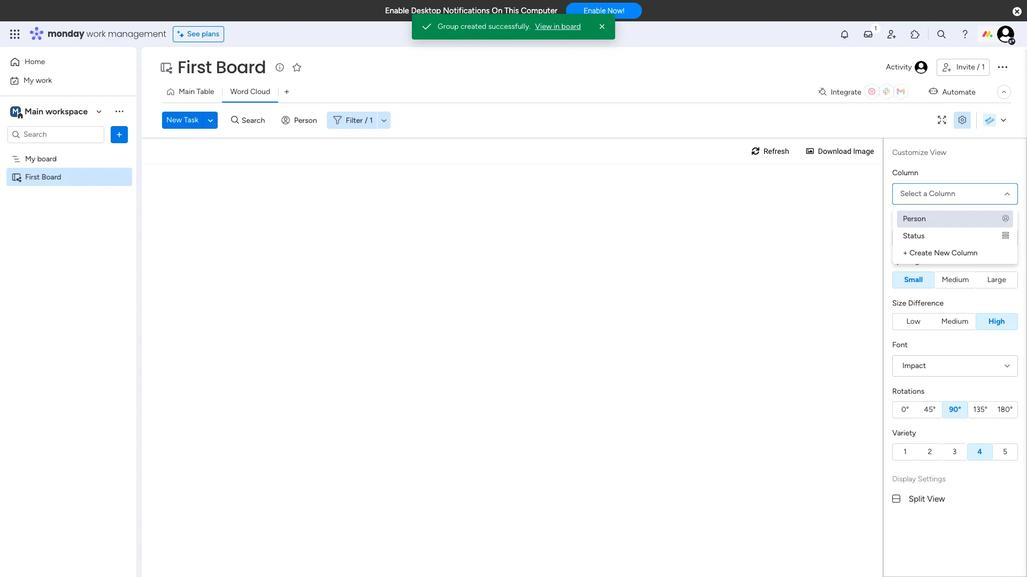 Task type: vqa. For each thing, say whether or not it's contained in the screenshot.
'v2 user feedback' image
no



Task type: describe. For each thing, give the bounding box(es) containing it.
medium button for spacing
[[935, 272, 976, 289]]

3
[[953, 448, 957, 457]]

this
[[505, 6, 519, 16]]

size
[[893, 299, 907, 308]]

main for main workspace
[[25, 106, 43, 116]]

3 button
[[943, 444, 967, 461]]

computer
[[521, 6, 558, 16]]

home
[[25, 57, 45, 66]]

activity
[[886, 63, 912, 72]]

customize
[[893, 148, 928, 157]]

enable now!
[[584, 7, 625, 15]]

view in board link
[[535, 21, 581, 32]]

invite / 1 button
[[937, 59, 990, 76]]

person inside popup button
[[294, 116, 317, 125]]

person button
[[277, 112, 324, 129]]

0 horizontal spatial first
[[25, 173, 40, 182]]

enable desktop notifications on this computer
[[385, 6, 558, 16]]

settings
[[918, 475, 946, 484]]

integrate
[[831, 87, 862, 97]]

words
[[945, 215, 965, 224]]

dapulse close image
[[1013, 6, 1022, 17]]

of
[[936, 215, 943, 224]]

0 vertical spatial board
[[562, 22, 581, 31]]

0° button
[[893, 402, 918, 419]]

enable for enable now!
[[584, 7, 606, 15]]

inbox image
[[863, 29, 874, 40]]

high button
[[976, 314, 1018, 331]]

variety
[[893, 429, 916, 438]]

1 for invite / 1
[[982, 63, 985, 72]]

main table
[[179, 87, 214, 96]]

dapulse person column image
[[1003, 215, 1009, 223]]

45°
[[924, 406, 936, 415]]

word cloud
[[230, 87, 270, 96]]

v2 status outline image
[[1003, 232, 1009, 241]]

show board description image
[[274, 62, 286, 73]]

autopilot image
[[929, 85, 938, 98]]

table
[[197, 87, 214, 96]]

plans
[[202, 29, 219, 39]]

180°
[[998, 406, 1013, 415]]

filter / 1
[[346, 116, 373, 125]]

/ for invite
[[977, 63, 980, 72]]

select a column
[[901, 189, 956, 198]]

home button
[[6, 54, 115, 71]]

small
[[904, 275, 923, 284]]

difference
[[909, 299, 944, 308]]

max
[[893, 215, 906, 224]]

on
[[492, 6, 503, 16]]

list box containing my board
[[0, 148, 136, 331]]

task
[[184, 116, 199, 125]]

new task
[[166, 116, 199, 125]]

activity button
[[882, 59, 933, 76]]

1 for filter / 1
[[370, 116, 373, 125]]

135° button
[[968, 402, 993, 419]]

5
[[1003, 448, 1008, 457]]

created
[[461, 22, 487, 31]]

100 button
[[918, 230, 943, 247]]

status
[[903, 231, 925, 241]]

1 horizontal spatial person
[[903, 214, 926, 223]]

view inside alert
[[535, 22, 552, 31]]

add view image
[[285, 88, 289, 96]]

4
[[978, 448, 983, 457]]

1 horizontal spatial board
[[216, 55, 266, 79]]

new task button
[[162, 112, 203, 129]]

medium button for size difference
[[935, 314, 976, 331]]

1 button
[[893, 444, 918, 461]]

invite members image
[[887, 29, 897, 40]]

alert containing group created successfully.
[[412, 14, 615, 40]]

high
[[989, 317, 1005, 326]]

group
[[438, 22, 459, 31]]

1 vertical spatial new
[[934, 249, 950, 258]]

5 button
[[993, 444, 1018, 461]]

see plans button
[[173, 26, 224, 42]]

filter
[[346, 116, 363, 125]]

main workspace
[[25, 106, 88, 116]]

low button
[[893, 314, 935, 331]]

workspace
[[45, 106, 88, 116]]

cloud
[[250, 87, 270, 96]]

word
[[230, 87, 248, 96]]

0°
[[902, 406, 909, 415]]

low
[[907, 317, 921, 326]]

split
[[909, 495, 926, 504]]

50
[[901, 233, 910, 242]]

v2 split view image
[[893, 494, 901, 506]]

impact
[[903, 361, 926, 371]]

my for my work
[[24, 76, 34, 85]]

Search field
[[239, 113, 271, 128]]

4 button
[[967, 444, 993, 461]]

now!
[[608, 7, 625, 15]]

135°
[[974, 406, 988, 415]]



Task type: locate. For each thing, give the bounding box(es) containing it.
notifications image
[[840, 29, 850, 40]]

/
[[977, 63, 980, 72], [365, 116, 368, 125]]

alert
[[412, 14, 615, 40]]

my inside button
[[24, 76, 34, 85]]

medium down the + create new column at the top of the page
[[942, 275, 969, 284]]

2 vertical spatial column
[[952, 249, 978, 258]]

v2 search image
[[231, 114, 239, 126]]

work for my
[[36, 76, 52, 85]]

0 vertical spatial first board
[[178, 55, 266, 79]]

/ for filter
[[365, 116, 368, 125]]

main right 'workspace' image
[[25, 106, 43, 116]]

in
[[554, 22, 560, 31]]

m
[[12, 107, 19, 116]]

1 vertical spatial view
[[930, 148, 947, 157]]

work for monday
[[86, 28, 106, 40]]

my
[[24, 76, 34, 85], [25, 154, 35, 163]]

main left table at the top of page
[[179, 87, 195, 96]]

a
[[924, 189, 928, 198]]

angle down image
[[208, 116, 213, 124]]

1 horizontal spatial work
[[86, 28, 106, 40]]

view right customize
[[930, 148, 947, 157]]

my down 'search in workspace' field
[[25, 154, 35, 163]]

1 horizontal spatial board
[[562, 22, 581, 31]]

0 horizontal spatial main
[[25, 106, 43, 116]]

1 vertical spatial /
[[365, 116, 368, 125]]

0 horizontal spatial person
[[294, 116, 317, 125]]

add to favorites image
[[292, 62, 303, 73]]

+ create new column
[[903, 249, 978, 258]]

word cloud button
[[222, 83, 278, 101]]

new left 'task' at the left of the page
[[166, 116, 182, 125]]

desktop
[[411, 6, 441, 16]]

First Board field
[[175, 55, 269, 79]]

board up "word"
[[216, 55, 266, 79]]

successfully.
[[488, 22, 531, 31]]

2 horizontal spatial 1
[[982, 63, 985, 72]]

help image
[[960, 29, 971, 40]]

board down 'my board'
[[42, 173, 61, 182]]

0 vertical spatial 1
[[982, 63, 985, 72]]

monday work management
[[48, 28, 166, 40]]

1 horizontal spatial options image
[[996, 60, 1009, 73]]

1 vertical spatial board
[[42, 173, 61, 182]]

workspace selection element
[[10, 105, 89, 119]]

45° button
[[918, 402, 943, 419]]

new inside 'button'
[[166, 116, 182, 125]]

1 vertical spatial medium
[[942, 317, 969, 326]]

1 vertical spatial work
[[36, 76, 52, 85]]

0 vertical spatial new
[[166, 116, 182, 125]]

enable up close image
[[584, 7, 606, 15]]

enable now! button
[[566, 3, 642, 19]]

medium down difference
[[942, 317, 969, 326]]

create
[[910, 249, 933, 258]]

large button
[[976, 272, 1018, 289]]

display settings
[[893, 475, 946, 484]]

management
[[108, 28, 166, 40]]

/ right invite
[[977, 63, 980, 72]]

view for customize view
[[930, 148, 947, 157]]

my down home
[[24, 76, 34, 85]]

enable left desktop
[[385, 6, 409, 16]]

1 horizontal spatial main
[[179, 87, 195, 96]]

first board down 'my board'
[[25, 173, 61, 182]]

first board up table at the top of page
[[178, 55, 266, 79]]

number
[[908, 215, 934, 224]]

board right "in"
[[562, 22, 581, 31]]

shareable board image
[[159, 61, 172, 74]]

large
[[988, 275, 1006, 284]]

column right a
[[929, 189, 956, 198]]

0 horizontal spatial first board
[[25, 173, 61, 182]]

50 button
[[893, 230, 918, 247]]

0 vertical spatial column
[[893, 169, 919, 178]]

see plans
[[187, 29, 219, 39]]

search everything image
[[936, 29, 947, 40]]

0 vertical spatial my
[[24, 76, 34, 85]]

1 horizontal spatial new
[[934, 249, 950, 258]]

close image
[[597, 21, 608, 32]]

options image up "collapse board header" icon
[[996, 60, 1009, 73]]

main inside button
[[179, 87, 195, 96]]

view left "in"
[[535, 22, 552, 31]]

see
[[187, 29, 200, 39]]

rotations
[[893, 387, 925, 396]]

main for main table
[[179, 87, 195, 96]]

0 horizontal spatial work
[[36, 76, 52, 85]]

medium for size difference
[[942, 317, 969, 326]]

0 vertical spatial /
[[977, 63, 980, 72]]

1 vertical spatial first
[[25, 173, 40, 182]]

my for my board
[[25, 154, 35, 163]]

1 left arrow down icon
[[370, 116, 373, 125]]

column down customize
[[893, 169, 919, 178]]

1 vertical spatial medium button
[[935, 314, 976, 331]]

2
[[928, 448, 932, 457]]

board down 'search in workspace' field
[[37, 154, 57, 163]]

my work
[[24, 76, 52, 85]]

workspace options image
[[114, 106, 125, 117]]

1 vertical spatial board
[[37, 154, 57, 163]]

0 horizontal spatial board
[[37, 154, 57, 163]]

/ inside button
[[977, 63, 980, 72]]

board
[[216, 55, 266, 79], [42, 173, 61, 182]]

Search in workspace field
[[22, 128, 89, 141]]

1 down variety
[[904, 448, 907, 457]]

medium button
[[935, 272, 976, 289], [935, 314, 976, 331]]

main inside workspace selection element
[[25, 106, 43, 116]]

1
[[982, 63, 985, 72], [370, 116, 373, 125], [904, 448, 907, 457]]

work down home
[[36, 76, 52, 85]]

small button
[[893, 272, 935, 289]]

work
[[86, 28, 106, 40], [36, 76, 52, 85]]

enable
[[385, 6, 409, 16], [584, 7, 606, 15]]

1 image
[[871, 22, 881, 34]]

shareable board image
[[11, 172, 21, 182]]

work inside button
[[36, 76, 52, 85]]

2 button
[[918, 444, 943, 461]]

1 inside the invite / 1 button
[[982, 63, 985, 72]]

180° button
[[993, 402, 1018, 419]]

0 vertical spatial medium button
[[935, 272, 976, 289]]

1 horizontal spatial enable
[[584, 7, 606, 15]]

notifications
[[443, 6, 490, 16]]

settings image
[[954, 116, 971, 124]]

main table button
[[162, 83, 222, 101]]

1 right invite
[[982, 63, 985, 72]]

dapulse integrations image
[[819, 88, 827, 96]]

person up status
[[903, 214, 926, 223]]

select product image
[[10, 29, 20, 40]]

person
[[294, 116, 317, 125], [903, 214, 926, 223]]

1 vertical spatial my
[[25, 154, 35, 163]]

first right shareable board image in the left of the page
[[25, 173, 40, 182]]

0 vertical spatial medium
[[942, 275, 969, 284]]

jacob simon image
[[997, 26, 1015, 43]]

0 vertical spatial work
[[86, 28, 106, 40]]

1 vertical spatial person
[[903, 214, 926, 223]]

0 vertical spatial board
[[216, 55, 266, 79]]

my work button
[[6, 72, 115, 89]]

options image
[[996, 60, 1009, 73], [114, 129, 125, 140]]

apps image
[[910, 29, 921, 40]]

customize view
[[893, 148, 947, 157]]

2 vertical spatial view
[[927, 495, 945, 504]]

medium button down difference
[[935, 314, 976, 331]]

0 horizontal spatial board
[[42, 173, 61, 182]]

1 vertical spatial options image
[[114, 129, 125, 140]]

work right monday at the top left
[[86, 28, 106, 40]]

0 vertical spatial person
[[294, 116, 317, 125]]

1 inside 1 button
[[904, 448, 907, 457]]

300
[[999, 233, 1012, 242]]

new down 100 button
[[934, 249, 950, 258]]

1 vertical spatial 1
[[370, 116, 373, 125]]

medium for spacing
[[942, 275, 969, 284]]

monday
[[48, 28, 84, 40]]

person left filter on the left top of the page
[[294, 116, 317, 125]]

1 horizontal spatial first
[[178, 55, 212, 79]]

max number of words
[[893, 215, 965, 224]]

option
[[0, 149, 136, 151]]

view right split
[[927, 495, 945, 504]]

+
[[903, 249, 908, 258]]

0 vertical spatial first
[[178, 55, 212, 79]]

0 horizontal spatial options image
[[114, 129, 125, 140]]

collapse board header image
[[1000, 88, 1009, 96]]

font
[[893, 341, 908, 350]]

90°
[[949, 406, 961, 415]]

enable inside button
[[584, 7, 606, 15]]

2 vertical spatial 1
[[904, 448, 907, 457]]

medium
[[942, 275, 969, 284], [942, 317, 969, 326]]

medium button down the + create new column at the top of the page
[[935, 272, 976, 289]]

0 horizontal spatial new
[[166, 116, 182, 125]]

enable for enable desktop notifications on this computer
[[385, 6, 409, 16]]

1 vertical spatial column
[[929, 189, 956, 198]]

0 vertical spatial options image
[[996, 60, 1009, 73]]

1 horizontal spatial /
[[977, 63, 980, 72]]

1 vertical spatial main
[[25, 106, 43, 116]]

column down words
[[952, 249, 978, 258]]

arrow down image
[[378, 114, 391, 127]]

group created successfully. view in board
[[438, 22, 581, 31]]

1 vertical spatial first board
[[25, 173, 61, 182]]

first
[[178, 55, 212, 79], [25, 173, 40, 182]]

view for split view
[[927, 495, 945, 504]]

0 horizontal spatial /
[[365, 116, 368, 125]]

0 vertical spatial main
[[179, 87, 195, 96]]

automate
[[943, 87, 976, 97]]

new
[[166, 116, 182, 125], [934, 249, 950, 258]]

options image down 'workspace options' icon
[[114, 129, 125, 140]]

0 horizontal spatial enable
[[385, 6, 409, 16]]

workspace image
[[10, 106, 21, 117]]

main
[[179, 87, 195, 96], [25, 106, 43, 116]]

invite
[[957, 63, 975, 72]]

invite / 1
[[957, 63, 985, 72]]

list box
[[0, 148, 136, 331]]

display
[[893, 475, 916, 484]]

column
[[893, 169, 919, 178], [929, 189, 956, 198], [952, 249, 978, 258]]

first up main table
[[178, 55, 212, 79]]

select
[[901, 189, 922, 198]]

/ right filter on the left top of the page
[[365, 116, 368, 125]]

open full screen image
[[934, 116, 951, 124]]

300 button
[[993, 230, 1018, 247]]

0 vertical spatial view
[[535, 22, 552, 31]]

1 horizontal spatial first board
[[178, 55, 266, 79]]

100
[[924, 233, 937, 242]]

split view
[[909, 495, 945, 504]]

view
[[535, 22, 552, 31], [930, 148, 947, 157], [927, 495, 945, 504]]

size difference
[[893, 299, 944, 308]]

my board
[[25, 154, 57, 163]]

0 horizontal spatial 1
[[370, 116, 373, 125]]

1 horizontal spatial 1
[[904, 448, 907, 457]]



